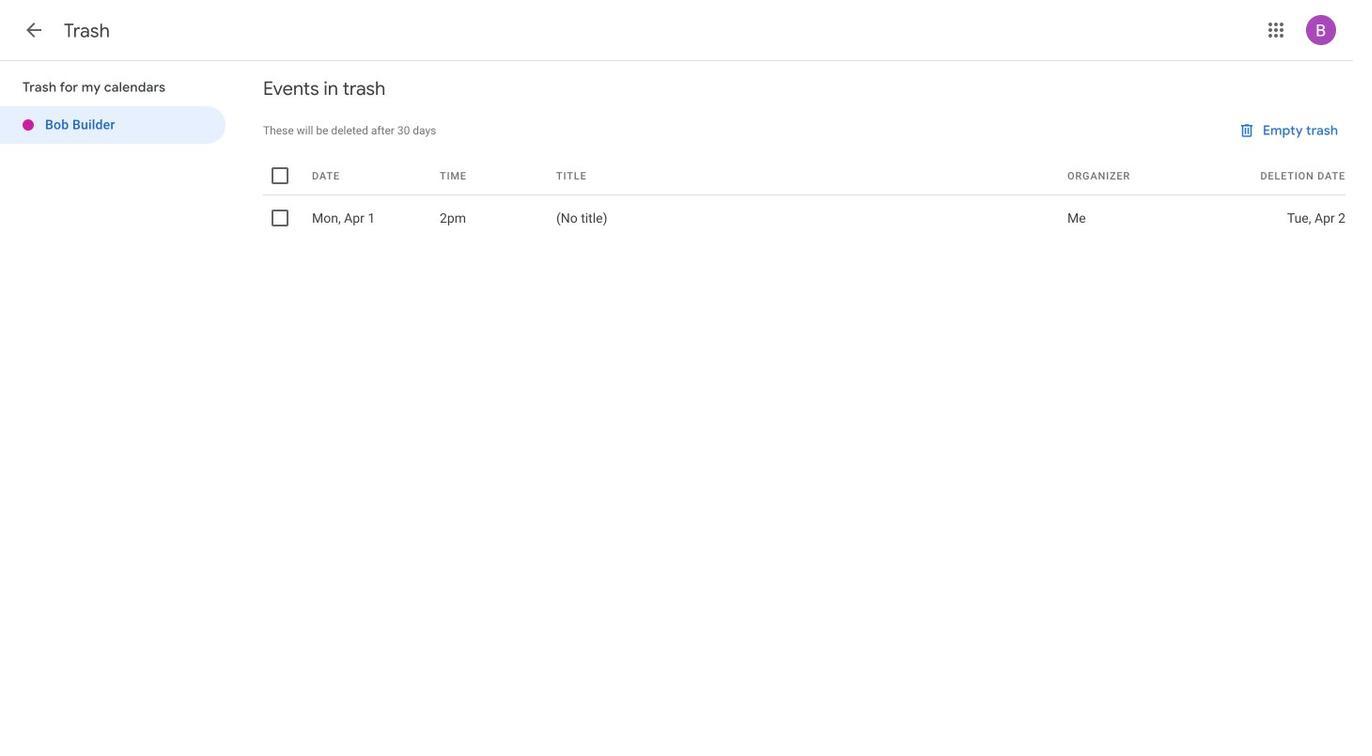 Task type: locate. For each thing, give the bounding box(es) containing it.
list item
[[0, 106, 226, 144]]

heading
[[64, 19, 110, 43]]

go back image
[[23, 19, 45, 41]]



Task type: vqa. For each thing, say whether or not it's contained in the screenshot.
Go back Image
yes



